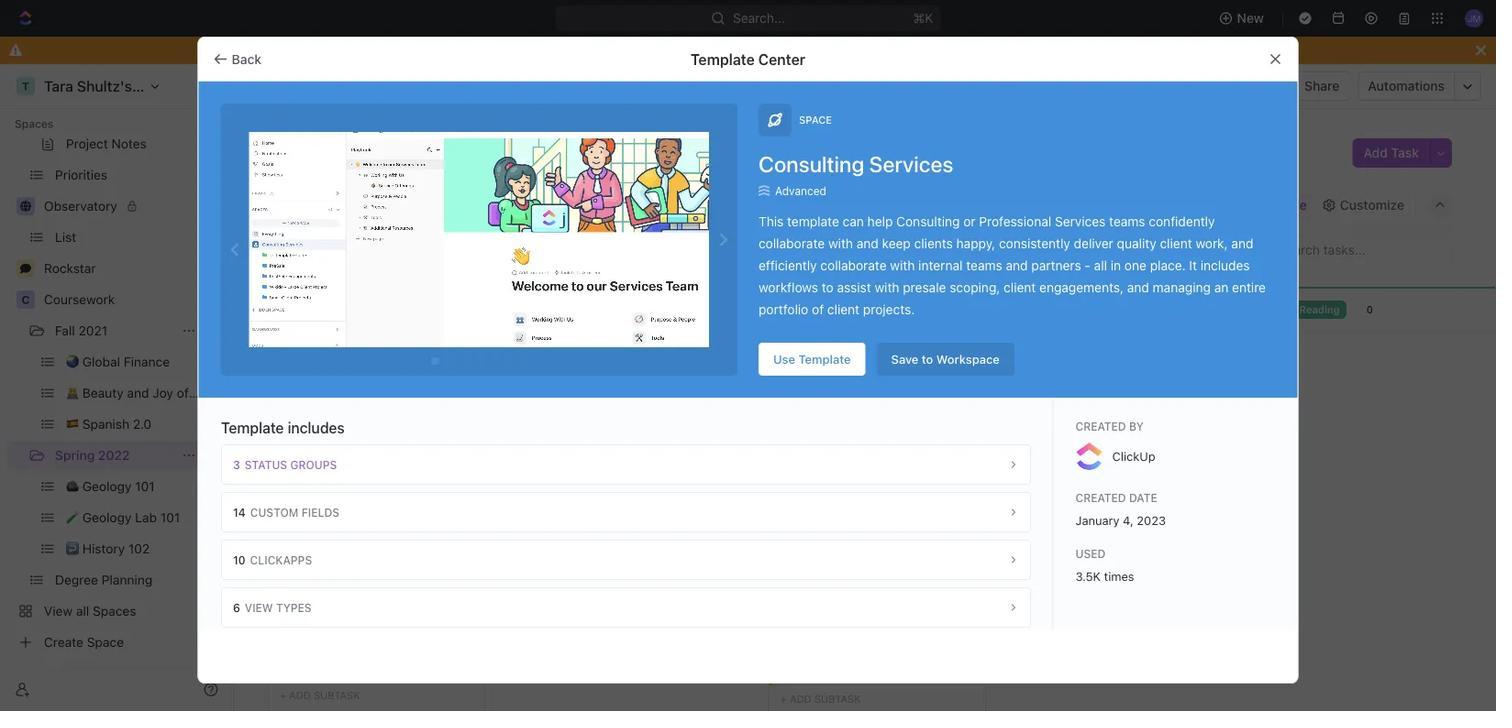 Task type: locate. For each thing, give the bounding box(es) containing it.
1 horizontal spatial hide
[[988, 244, 1013, 256]]

created up january
[[1075, 491, 1126, 504]]

coursework
[[268, 78, 339, 94], [44, 292, 115, 307]]

Search tasks... text field
[[1268, 236, 1451, 264]]

to right want
[[632, 43, 644, 58]]

deliver
[[1074, 236, 1113, 251]]

1 vertical spatial ↩️ history 102
[[349, 483, 411, 494]]

used 3.5k times
[[1075, 547, 1134, 583]]

teams up quality
[[1109, 214, 1145, 229]]

0 vertical spatial lab
[[901, 483, 917, 494]]

it
[[1189, 258, 1197, 273]]

0 vertical spatial ↩️ history 102
[[850, 360, 912, 371]]

⚡️
[[535, 304, 545, 315]]

1 horizontal spatial of
[[880, 629, 892, 642]]

0 vertical spatial ↩️
[[850, 360, 860, 371]]

0 vertical spatial c
[[253, 81, 260, 91]]

1 vertical spatial coursework, , element
[[17, 291, 35, 309]]

client down the 'assist'
[[827, 302, 860, 317]]

exam
[[298, 304, 325, 315], [283, 377, 313, 391], [283, 501, 313, 515], [307, 624, 337, 638]]

in
[[1111, 258, 1121, 273]]

observatory
[[44, 199, 117, 214]]

1 horizontal spatial client
[[1004, 280, 1036, 295]]

exam down "6 view types"
[[307, 624, 337, 638]]

0 horizontal spatial 102
[[395, 483, 411, 494]]

3
[[884, 304, 891, 316], [233, 458, 240, 471]]

3 left status
[[233, 458, 240, 471]]

list by assignment type
[[448, 198, 597, 213]]

collaborate up efficiently
[[759, 236, 825, 251]]

types right view
[[276, 602, 311, 614]]

subtask
[[314, 442, 360, 454], [814, 442, 861, 454], [1065, 446, 1111, 458], [314, 566, 360, 578], [814, 570, 861, 582], [314, 689, 360, 701], [814, 693, 861, 705]]

add up "6 view types"
[[289, 566, 311, 578]]

and right work,
[[1231, 236, 1253, 251]]

0 vertical spatial 3
[[884, 304, 891, 316]]

list inside list by assignment type link
[[448, 198, 470, 213]]

coursework, , element
[[249, 79, 264, 94], [17, 291, 35, 309]]

lab for exam
[[283, 624, 304, 638]]

spaces
[[15, 117, 54, 130]]

1 vertical spatial to
[[822, 280, 834, 295]]

add left task
[[1364, 145, 1388, 161]]

1 horizontal spatial list
[[448, 198, 470, 213]]

template down search... at the top
[[691, 50, 755, 68]]

paper
[[1049, 304, 1078, 315]]

+ add subtask up spring 2022 lab exam on the bottom of the page
[[280, 566, 360, 578]]

add down spring 2022 lab exam on the bottom of the page
[[289, 689, 311, 701]]

includes up groups
[[287, 419, 344, 437]]

+ add subtask up identifying
[[781, 570, 861, 582]]

created inside created date january 4, 2023
[[1075, 491, 1126, 504]]

0 vertical spatial services
[[869, 151, 953, 177]]

2 list from the left
[[448, 198, 470, 213]]

2022 inside spring 2022 lab exam
[[314, 607, 337, 617]]

template up status
[[221, 419, 283, 437]]

by
[[474, 198, 489, 213]]

2 horizontal spatial client
[[1160, 236, 1192, 251]]

coursework up fall 2021
[[44, 292, 115, 307]]

spring inside spring 2022 lab exam
[[283, 607, 312, 617]]

0 horizontal spatial list
[[392, 198, 414, 213]]

1 vertical spatial hide
[[1279, 198, 1307, 213]]

types
[[276, 602, 311, 614], [846, 629, 877, 642]]

0 horizontal spatial of
[[812, 302, 824, 317]]

one
[[1125, 258, 1147, 273]]

0 vertical spatial client
[[1160, 236, 1192, 251]]

consulting inside this template can help consulting or professional services teams confidently collaborate with and keep clients happy, consistently deliver quality client work, and efficiently collaborate with internal teams and partners - all in one place. it includes workflows to assist with presale scoping, client engagements, and managing an entire portfolio of client projects.
[[896, 214, 960, 229]]

0 horizontal spatial lab
[[283, 624, 304, 638]]

globe image
[[20, 201, 31, 212]]

0 horizontal spatial ↩️
[[349, 483, 359, 494]]

1
[[1105, 304, 1110, 316], [317, 377, 322, 391], [290, 407, 295, 421], [290, 530, 295, 544]]

0 horizontal spatial coursework, , element
[[17, 291, 35, 309]]

✍️  paper
[[1036, 304, 1078, 315]]

1 vertical spatial spring 2022 link
[[55, 441, 174, 471]]

with up the projects.
[[875, 280, 899, 295]]

1 horizontal spatial to
[[822, 280, 834, 295]]

c inside c coursework /
[[253, 81, 260, 91]]

1 vertical spatial types
[[846, 629, 877, 642]]

1 horizontal spatial c
[[253, 81, 260, 91]]

tree
[[7, 0, 226, 658]]

add up groups
[[289, 442, 311, 454]]

0 vertical spatial consulting
[[759, 151, 864, 177]]

0 horizontal spatial consulting
[[759, 151, 864, 177]]

2 horizontal spatial to
[[922, 353, 933, 366]]

lab inside spring 2022 lab exam
[[283, 624, 304, 638]]

customize
[[1340, 198, 1404, 213]]

1 vertical spatial assignment
[[798, 304, 858, 315]]

lab for 101
[[901, 483, 917, 494]]

teams down happy,
[[966, 258, 1002, 273]]

center
[[758, 50, 805, 68]]

2022
[[420, 78, 452, 94], [360, 137, 423, 167], [815, 360, 838, 371], [98, 448, 130, 463], [314, 483, 337, 494], [815, 483, 838, 494], [314, 607, 337, 617]]

view
[[244, 602, 273, 614]]

clickup
[[1112, 450, 1155, 463]]

groups
[[290, 458, 336, 471]]

1 vertical spatial of
[[880, 629, 892, 642]]

managing
[[1153, 280, 1211, 295]]

0 vertical spatial created
[[1075, 420, 1126, 433]]

new
[[1237, 11, 1264, 26]]

created by
[[1075, 420, 1144, 433]]

coursework left /
[[268, 78, 339, 94]]

102
[[896, 360, 912, 371], [395, 483, 411, 494]]

created left by
[[1075, 420, 1126, 433]]

exam inside spring 2022 lab exam
[[307, 624, 337, 638]]

1 vertical spatial services
[[1055, 214, 1106, 229]]

fall 2021
[[55, 323, 107, 338]]

hide
[[889, 43, 917, 58], [1279, 198, 1307, 213], [988, 244, 1013, 256]]

of right 📑
[[812, 302, 824, 317]]

2 vertical spatial hide
[[988, 244, 1013, 256]]

1 horizontal spatial history
[[862, 360, 894, 371]]

with
[[828, 236, 853, 251], [890, 258, 915, 273], [875, 280, 899, 295]]

↩️
[[850, 360, 860, 371], [349, 483, 359, 494]]

client up ✍️
[[1004, 280, 1036, 295]]

hide left the this
[[889, 43, 917, 58]]

advanced
[[775, 185, 826, 197]]

do
[[554, 43, 570, 58]]

search
[[1205, 198, 1248, 213]]

0 vertical spatial spring 2022 link
[[354, 75, 457, 97]]

1 vertical spatial template
[[798, 353, 851, 366]]

0 horizontal spatial history
[[362, 483, 393, 494]]

spring 2022 link inside sidebar navigation
[[55, 441, 174, 471]]

1 vertical spatial includes
[[287, 419, 344, 437]]

consulting services
[[759, 151, 953, 177]]

add left clickup
[[1040, 446, 1062, 458]]

times
[[1104, 569, 1134, 583]]

lab left 101
[[901, 483, 917, 494]]

tree inside sidebar navigation
[[7, 0, 226, 658]]

0 horizontal spatial c
[[22, 294, 30, 306]]

0 vertical spatial coursework
[[268, 78, 339, 94]]

1 horizontal spatial 3
[[884, 304, 891, 316]]

fall 2021 link
[[55, 316, 174, 346]]

c inside sidebar navigation
[[22, 294, 30, 306]]

consulting up the clients
[[896, 214, 960, 229]]

1 vertical spatial created
[[1075, 491, 1126, 504]]

0 vertical spatial of
[[812, 302, 824, 317]]

1 vertical spatial coursework
[[44, 292, 115, 307]]

hide right search
[[1279, 198, 1307, 213]]

date
[[1129, 491, 1157, 504]]

3 for 3 status groups
[[233, 458, 240, 471]]

to inside this template can help consulting or professional services teams confidently collaborate with and keep clients happy, consistently deliver quality client work, and efficiently collaborate with internal teams and partners - all in one place. it includes workflows to assist with presale scoping, client engagements, and managing an entire portfolio of client projects.
[[822, 280, 834, 295]]

template for template includes
[[221, 419, 283, 437]]

1 horizontal spatial coursework, , element
[[249, 79, 264, 94]]

+ add subtask down spring 2022 lab exam on the bottom of the page
[[280, 689, 360, 701]]

3 right 📑  assignment on the top of page
[[884, 304, 891, 316]]

1 horizontal spatial types
[[846, 629, 877, 642]]

tree containing observatory
[[7, 0, 226, 658]]

2 vertical spatial to
[[922, 353, 933, 366]]

subtask right clickapps
[[314, 566, 360, 578]]

2 created from the top
[[1075, 491, 1126, 504]]

do you want to enable browser notifications? enable hide this
[[554, 43, 942, 58]]

with down keep
[[890, 258, 915, 273]]

0 vertical spatial teams
[[1109, 214, 1145, 229]]

✍️
[[1036, 304, 1046, 315]]

presale
[[903, 280, 946, 295]]

🧪  geology lab 101
[[850, 483, 934, 494]]

and
[[857, 236, 879, 251], [1231, 236, 1253, 251], [1006, 258, 1028, 273], [1127, 280, 1149, 295]]

2 vertical spatial client
[[827, 302, 860, 317]]

notifications?
[[744, 43, 826, 58]]

services up help at the top right of page
[[869, 151, 953, 177]]

c coursework /
[[253, 78, 351, 94]]

0 vertical spatial template
[[691, 50, 755, 68]]

1 down exam 1 on the left bottom
[[290, 407, 295, 421]]

workflows
[[759, 280, 818, 295]]

can
[[843, 214, 864, 229]]

type
[[568, 198, 597, 213]]

1 down engagements,
[[1105, 304, 1110, 316]]

add task
[[1364, 145, 1419, 161]]

0 horizontal spatial ↩️ history 102
[[349, 483, 411, 494]]

assignees
[[801, 244, 855, 256]]

c for c
[[22, 294, 30, 306]]

2 horizontal spatial template
[[798, 353, 851, 366]]

0 horizontal spatial teams
[[966, 258, 1002, 273]]

you
[[574, 43, 596, 58]]

1 horizontal spatial services
[[1055, 214, 1106, 229]]

0 vertical spatial types
[[276, 602, 311, 614]]

3.5k
[[1075, 569, 1101, 583]]

save to workspace
[[891, 353, 1000, 366]]

1 vertical spatial consulting
[[896, 214, 960, 229]]

to right save
[[922, 353, 933, 366]]

exam up template includes
[[283, 377, 313, 391]]

0 horizontal spatial template
[[221, 419, 283, 437]]

+
[[280, 442, 286, 454], [781, 442, 787, 454], [1031, 446, 1037, 458], [280, 566, 286, 578], [781, 570, 787, 582], [280, 689, 286, 701], [781, 693, 787, 705]]

2 vertical spatial template
[[221, 419, 283, 437]]

1 created from the top
[[1075, 420, 1126, 433]]

list right overview
[[392, 198, 414, 213]]

0 vertical spatial to
[[632, 43, 644, 58]]

template
[[691, 50, 755, 68], [798, 353, 851, 366], [221, 419, 283, 437]]

template up complete
[[798, 353, 851, 366]]

1 list from the left
[[392, 198, 414, 213]]

0 horizontal spatial coursework
[[44, 292, 115, 307]]

save
[[891, 353, 919, 366]]

list for list by assignment type
[[448, 198, 470, 213]]

with down can
[[828, 236, 853, 251]]

0 vertical spatial hide
[[889, 43, 917, 58]]

sidebar navigation
[[0, 0, 234, 712]]

0 horizontal spatial services
[[869, 151, 953, 177]]

observatory link
[[44, 192, 222, 221]]

assignment down the 'assist'
[[798, 304, 858, 315]]

0 horizontal spatial to
[[632, 43, 644, 58]]

collaborate up the 'assist'
[[820, 258, 887, 273]]

+ add subtask down identifying
[[781, 693, 861, 705]]

1 horizontal spatial template
[[691, 50, 755, 68]]

1 horizontal spatial spring 2022 link
[[354, 75, 457, 97]]

1 horizontal spatial includes
[[1200, 258, 1250, 273]]

lab
[[901, 483, 917, 494], [283, 624, 304, 638]]

to up 📑  assignment on the top of page
[[822, 280, 834, 295]]

coursework inside tree
[[44, 292, 115, 307]]

lab down "6 view types"
[[283, 624, 304, 638]]

1 vertical spatial lab
[[283, 624, 304, 638]]

services up deliver
[[1055, 214, 1106, 229]]

0 horizontal spatial assignment
[[493, 198, 564, 213]]

1 horizontal spatial assignment
[[798, 304, 858, 315]]

0 horizontal spatial hide
[[889, 43, 917, 58]]

client down confidently
[[1160, 236, 1192, 251]]

1 horizontal spatial consulting
[[896, 214, 960, 229]]

add up identifying
[[790, 570, 812, 582]]

work,
[[1196, 236, 1228, 251]]

6
[[233, 602, 240, 614]]

1 horizontal spatial coursework
[[268, 78, 339, 94]]

📖
[[1286, 304, 1297, 315]]

assignment right "by"
[[493, 198, 564, 213]]

services inside this template can help consulting or professional services teams confidently collaborate with and keep clients happy, consistently deliver quality client work, and efficiently collaborate with internal teams and partners - all in one place. it includes workflows to assist with presale scoping, client engagements, and managing an entire portfolio of client projects.
[[1055, 214, 1106, 229]]

list left "by"
[[448, 198, 470, 213]]

subtask up groups
[[314, 442, 360, 454]]

subtask up identifying types of rocks on the bottom right of the page
[[814, 570, 861, 582]]

1 horizontal spatial lab
[[901, 483, 917, 494]]

list link
[[389, 193, 414, 218]]

📑  assignment
[[785, 304, 858, 315]]

1 vertical spatial client
[[1004, 280, 1036, 295]]

history
[[862, 360, 894, 371], [362, 483, 393, 494]]

hide inside button
[[988, 244, 1013, 256]]

hide down professional
[[988, 244, 1013, 256]]

1 vertical spatial 3
[[233, 458, 240, 471]]

enable
[[648, 43, 688, 58]]

types right identifying
[[846, 629, 877, 642]]

identifying types of rocks
[[784, 629, 925, 642]]

0 horizontal spatial includes
[[287, 419, 344, 437]]

list inside list link
[[392, 198, 414, 213]]

includes up an
[[1200, 258, 1250, 273]]

list for list
[[392, 198, 414, 213]]

add down identifying
[[790, 693, 812, 705]]

1 up template includes
[[317, 377, 322, 391]]

0 horizontal spatial 3
[[233, 458, 240, 471]]

2 vertical spatial with
[[875, 280, 899, 295]]

consulting up advanced
[[759, 151, 864, 177]]

of inside this template can help consulting or professional services teams confidently collaborate with and keep clients happy, consistently deliver quality client work, and efficiently collaborate with internal teams and partners - all in one place. it includes workflows to assist with presale scoping, client engagements, and managing an entire portfolio of client projects.
[[812, 302, 824, 317]]

2022 inside sidebar navigation
[[98, 448, 130, 463]]

of left the rocks
[[880, 629, 892, 642]]

0 vertical spatial includes
[[1200, 258, 1250, 273]]

1 vertical spatial c
[[22, 294, 30, 306]]

2 horizontal spatial hide
[[1279, 198, 1307, 213]]

1 horizontal spatial 102
[[896, 360, 912, 371]]



Task type: vqa. For each thing, say whether or not it's contained in the screenshot.


Task type: describe. For each thing, give the bounding box(es) containing it.
portfolio
[[759, 302, 808, 317]]

search button
[[1182, 193, 1253, 218]]

complete study guide!
[[784, 377, 910, 391]]

spring inside sidebar navigation
[[55, 448, 95, 463]]

and down one
[[1127, 280, 1149, 295]]

-
[[1085, 258, 1091, 273]]

1 horizontal spatial ↩️
[[850, 360, 860, 371]]

internal
[[918, 258, 963, 273]]

1 vertical spatial with
[[890, 258, 915, 273]]

exam right 💯
[[298, 304, 325, 315]]

fall
[[55, 323, 75, 338]]

0 vertical spatial assignment
[[493, 198, 564, 213]]

1 vertical spatial ↩️
[[349, 483, 359, 494]]

0 horizontal spatial client
[[827, 302, 860, 317]]

coursework link
[[44, 285, 222, 315]]

coursework, , element inside sidebar navigation
[[17, 291, 35, 309]]

hide inside dropdown button
[[1279, 198, 1307, 213]]

overview link
[[298, 193, 358, 218]]

browser
[[692, 43, 741, 58]]

0 vertical spatial with
[[828, 236, 853, 251]]

6 view types
[[233, 602, 311, 614]]

search...
[[733, 11, 785, 26]]

entire
[[1232, 280, 1266, 295]]

add inside button
[[1364, 145, 1388, 161]]

quality
[[1117, 236, 1156, 251]]

back button
[[206, 44, 273, 74]]

0
[[1366, 304, 1373, 316]]

0 vertical spatial history
[[862, 360, 894, 371]]

0 horizontal spatial types
[[276, 602, 311, 614]]

subtask up 🧪
[[814, 442, 861, 454]]

exam down 3 status groups in the bottom of the page
[[283, 501, 313, 515]]

by
[[1129, 420, 1144, 433]]

created for created date january 4, 2023
[[1075, 491, 1126, 504]]

identifying
[[784, 629, 843, 642]]

1 horizontal spatial teams
[[1109, 214, 1145, 229]]

assist
[[837, 280, 871, 295]]

engagements,
[[1039, 280, 1124, 295]]

spring 2022 inside sidebar navigation
[[55, 448, 130, 463]]

partners
[[1031, 258, 1081, 273]]

workspace
[[936, 353, 1000, 366]]

clients
[[914, 236, 953, 251]]

scoping,
[[950, 280, 1000, 295]]

an
[[1214, 280, 1229, 295]]

1 vertical spatial teams
[[966, 258, 1002, 273]]

3 for 3
[[884, 304, 891, 316]]

place.
[[1150, 258, 1186, 273]]

subtask down spring 2022 lab exam on the bottom of the page
[[314, 689, 360, 701]]

board link
[[716, 193, 756, 218]]

1 down 14 custom fields on the bottom of page
[[290, 530, 295, 544]]

hide button
[[981, 239, 1020, 261]]

this template can help consulting or professional services teams confidently collaborate with and keep clients happy, consistently deliver quality client work, and efficiently collaborate with internal teams and partners - all in one place. it includes workflows to assist with presale scoping, client engagements, and managing an entire portfolio of client projects.
[[759, 214, 1266, 317]]

2021
[[78, 323, 107, 338]]

consistently
[[999, 236, 1070, 251]]

automations button
[[1359, 72, 1454, 100]]

help
[[867, 214, 893, 229]]

calendar
[[631, 198, 686, 213]]

1 vertical spatial history
[[362, 483, 393, 494]]

💯 exam
[[284, 304, 325, 315]]

add down complete
[[790, 442, 812, 454]]

+ add subtask down created by
[[1031, 446, 1111, 458]]

2023
[[1137, 513, 1166, 527]]

use
[[773, 353, 795, 366]]

template includes
[[221, 419, 344, 437]]

📖  reading
[[1286, 304, 1340, 315]]

and down consistently
[[1006, 258, 1028, 273]]

created for created by
[[1075, 420, 1126, 433]]

automations
[[1368, 78, 1445, 94]]

clickapps
[[250, 554, 312, 567]]

1 horizontal spatial ↩️ history 102
[[850, 360, 912, 371]]

back
[[232, 51, 262, 67]]

101
[[920, 483, 934, 494]]

professional
[[979, 214, 1051, 229]]

space
[[799, 114, 832, 126]]

+ add subtask up groups
[[280, 442, 360, 454]]

overview
[[302, 198, 358, 213]]

/
[[347, 78, 351, 94]]

this
[[759, 214, 784, 229]]

guide!
[[875, 377, 910, 391]]

0 vertical spatial coursework, , element
[[249, 79, 264, 94]]

status
[[244, 458, 287, 471]]

quiz
[[548, 304, 571, 315]]

list by assignment type link
[[445, 193, 597, 218]]

complete
[[784, 377, 838, 391]]

0 vertical spatial collaborate
[[759, 236, 825, 251]]

subtask down created by
[[1065, 446, 1111, 458]]

share button
[[1293, 72, 1351, 101]]

📑
[[785, 304, 796, 315]]

0 vertical spatial 102
[[896, 360, 912, 371]]

geology
[[862, 483, 899, 494]]

1 vertical spatial 102
[[395, 483, 411, 494]]

calendar link
[[628, 193, 686, 218]]

subtask down identifying types of rocks on the bottom right of the page
[[814, 693, 861, 705]]

new button
[[1211, 4, 1275, 33]]

keep
[[882, 236, 911, 251]]

share
[[1304, 78, 1340, 94]]

14 custom fields
[[233, 506, 339, 519]]

template for template center
[[691, 50, 755, 68]]

add task button
[[1353, 139, 1430, 168]]

customize button
[[1316, 193, 1410, 218]]

includes inside this template can help consulting or professional services teams confidently collaborate with and keep clients happy, consistently deliver quality client work, and efficiently collaborate with internal teams and partners - all in one place. it includes workflows to assist with presale scoping, client engagements, and managing an entire portfolio of client projects.
[[1200, 258, 1250, 273]]

1 vertical spatial collaborate
[[820, 258, 887, 273]]

10 clickapps
[[233, 554, 312, 567]]

🧪
[[850, 483, 860, 494]]

14
[[233, 506, 245, 519]]

want
[[599, 43, 629, 58]]

and down help at the top right of page
[[857, 236, 879, 251]]

exam 1
[[283, 377, 322, 391]]

💯
[[284, 304, 295, 315]]

board
[[720, 198, 756, 213]]

study
[[841, 377, 872, 391]]

c for c coursework /
[[253, 81, 260, 91]]

⌘k
[[913, 11, 933, 26]]

rocks
[[895, 629, 925, 642]]

custom
[[250, 506, 298, 519]]

all
[[1094, 258, 1107, 273]]

+ add subtask up 🧪
[[781, 442, 861, 454]]



